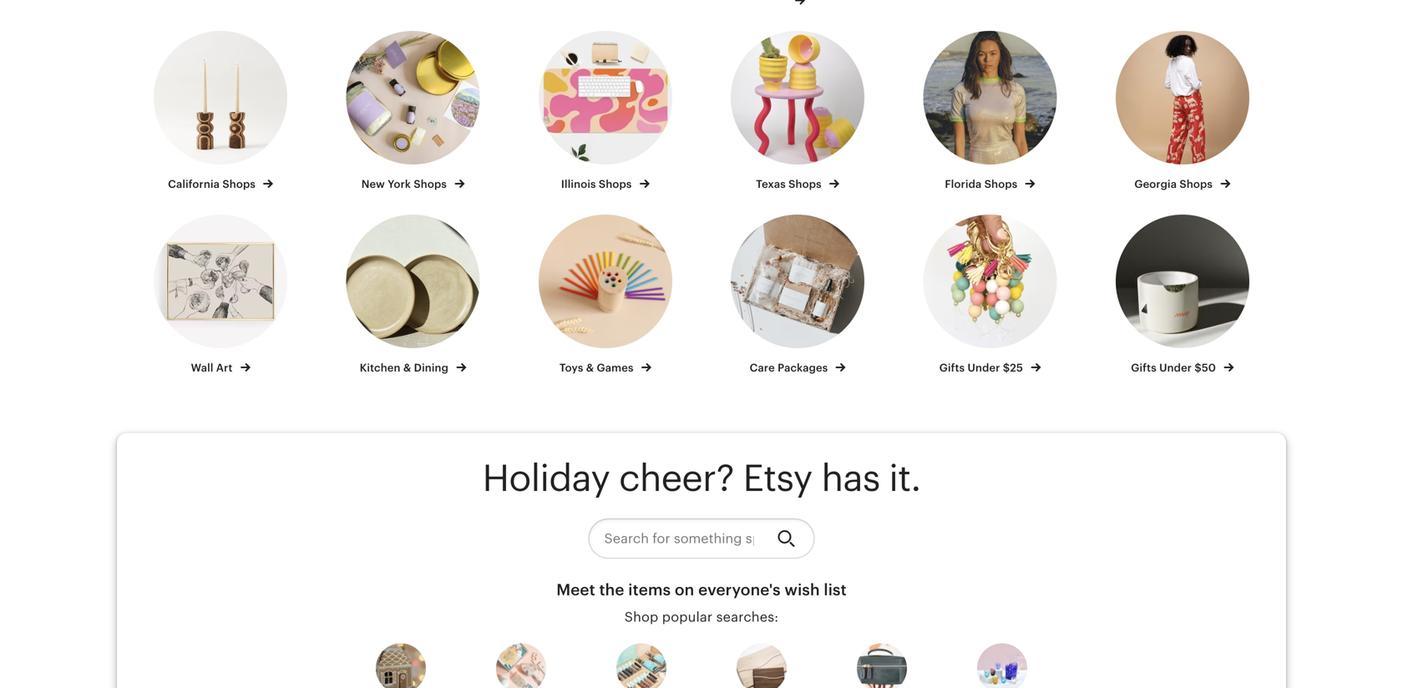 Task type: describe. For each thing, give the bounding box(es) containing it.
see more svg image
[[376, 644, 426, 688]]

dining
[[414, 362, 449, 374]]

$25
[[1003, 362, 1023, 374]]

$50
[[1195, 362, 1217, 374]]

florida shops link
[[909, 31, 1072, 192]]

gifts for gifts under $50
[[1132, 362, 1157, 374]]

under for $50
[[1160, 362, 1192, 374]]

illinois shops
[[561, 178, 635, 191]]

care
[[750, 362, 775, 374]]

new york shops
[[362, 178, 450, 191]]

see more charcuterie board image
[[737, 644, 787, 688]]

care packages link
[[717, 215, 879, 376]]

illinois
[[561, 178, 596, 191]]

california shops link
[[140, 31, 302, 192]]

new
[[362, 178, 385, 191]]

holiday
[[483, 457, 610, 499]]

everyone's
[[699, 581, 781, 599]]

meet
[[557, 581, 596, 599]]

on
[[675, 581, 695, 599]]

see more glassware image
[[978, 644, 1028, 688]]

gifts for gifts under $25
[[940, 362, 965, 374]]

shops for georgia
[[1180, 178, 1213, 191]]

list
[[824, 581, 847, 599]]

art
[[216, 362, 233, 374]]

under for $25
[[968, 362, 1001, 374]]

& for toys
[[586, 362, 594, 374]]

gifts under $25
[[940, 362, 1026, 374]]

2 shops from the left
[[414, 178, 447, 191]]

wall art link
[[140, 215, 302, 376]]

georgia
[[1135, 178, 1177, 191]]

new york shops link
[[332, 31, 494, 192]]

california
[[168, 178, 220, 191]]

shops for texas
[[789, 178, 822, 191]]

packages
[[778, 362, 828, 374]]

illinois shops link
[[524, 31, 687, 192]]

california shops
[[168, 178, 258, 191]]

etsy
[[743, 457, 813, 499]]

wall
[[191, 362, 213, 374]]

see more diy kits image
[[496, 644, 546, 688]]

items
[[629, 581, 671, 599]]



Task type: locate. For each thing, give the bounding box(es) containing it.
see more food drink gift image
[[617, 644, 667, 688]]

shop
[[625, 610, 659, 625]]

1 horizontal spatial gifts
[[1132, 362, 1157, 374]]

1 horizontal spatial under
[[1160, 362, 1192, 374]]

the
[[599, 581, 625, 599]]

holiday cheer? etsy has it.
[[483, 457, 921, 499]]

shops right florida
[[985, 178, 1018, 191]]

texas
[[756, 178, 786, 191]]

gifts under $25 link
[[909, 215, 1072, 376]]

2 & from the left
[[586, 362, 594, 374]]

has
[[822, 457, 880, 499]]

georgia shops link
[[1102, 31, 1264, 192]]

None search field
[[589, 519, 815, 559]]

&
[[403, 362, 411, 374], [586, 362, 594, 374]]

1 horizontal spatial &
[[586, 362, 594, 374]]

& left dining at the left bottom of page
[[403, 362, 411, 374]]

shops
[[223, 178, 256, 191], [414, 178, 447, 191], [599, 178, 632, 191], [789, 178, 822, 191], [985, 178, 1018, 191], [1180, 178, 1213, 191]]

0 horizontal spatial gifts
[[940, 362, 965, 374]]

games
[[597, 362, 634, 374]]

2 gifts from the left
[[1132, 362, 1157, 374]]

it.
[[889, 457, 921, 499]]

see more leather accessories image
[[857, 644, 907, 688]]

toys & games
[[560, 362, 637, 374]]

under left the $25
[[968, 362, 1001, 374]]

shops right 'texas'
[[789, 178, 822, 191]]

1 gifts from the left
[[940, 362, 965, 374]]

toys
[[560, 362, 584, 374]]

meet the items on everyone's wish list
[[557, 581, 847, 599]]

2 under from the left
[[1160, 362, 1192, 374]]

shops right york at top left
[[414, 178, 447, 191]]

1 & from the left
[[403, 362, 411, 374]]

florida shops
[[945, 178, 1021, 191]]

gifts
[[940, 362, 965, 374], [1132, 362, 1157, 374]]

shops right 'georgia'
[[1180, 178, 1213, 191]]

under left $50 on the bottom right of the page
[[1160, 362, 1192, 374]]

0 horizontal spatial &
[[403, 362, 411, 374]]

gifts under $50 link
[[1102, 215, 1264, 376]]

1 shops from the left
[[223, 178, 256, 191]]

searches:
[[717, 610, 779, 625]]

cheer?
[[619, 457, 734, 499]]

florida
[[945, 178, 982, 191]]

georgia shops
[[1135, 178, 1216, 191]]

shops for illinois
[[599, 178, 632, 191]]

york
[[388, 178, 411, 191]]

& for kitchen
[[403, 362, 411, 374]]

texas shops
[[756, 178, 825, 191]]

texas shops link
[[717, 31, 879, 192]]

wall art
[[191, 362, 235, 374]]

5 shops from the left
[[985, 178, 1018, 191]]

Search for something special text field
[[589, 519, 764, 559]]

0 horizontal spatial under
[[968, 362, 1001, 374]]

under
[[968, 362, 1001, 374], [1160, 362, 1192, 374]]

gifts left $50 on the bottom right of the page
[[1132, 362, 1157, 374]]

shops right illinois
[[599, 178, 632, 191]]

& right toys at bottom left
[[586, 362, 594, 374]]

wish
[[785, 581, 820, 599]]

kitchen
[[360, 362, 401, 374]]

shops for florida
[[985, 178, 1018, 191]]

6 shops from the left
[[1180, 178, 1213, 191]]

popular
[[662, 610, 713, 625]]

shops for california
[[223, 178, 256, 191]]

gifts under $50
[[1132, 362, 1219, 374]]

4 shops from the left
[[789, 178, 822, 191]]

3 shops from the left
[[599, 178, 632, 191]]

care packages
[[750, 362, 831, 374]]

kitchen & dining link
[[332, 215, 494, 376]]

toys & games link
[[524, 215, 687, 376]]

kitchen & dining
[[360, 362, 451, 374]]

gifts left the $25
[[940, 362, 965, 374]]

shop popular searches:
[[625, 610, 779, 625]]

shops right california
[[223, 178, 256, 191]]

1 under from the left
[[968, 362, 1001, 374]]



Task type: vqa. For each thing, say whether or not it's contained in the screenshot.
Georgia's 'Shops'
yes



